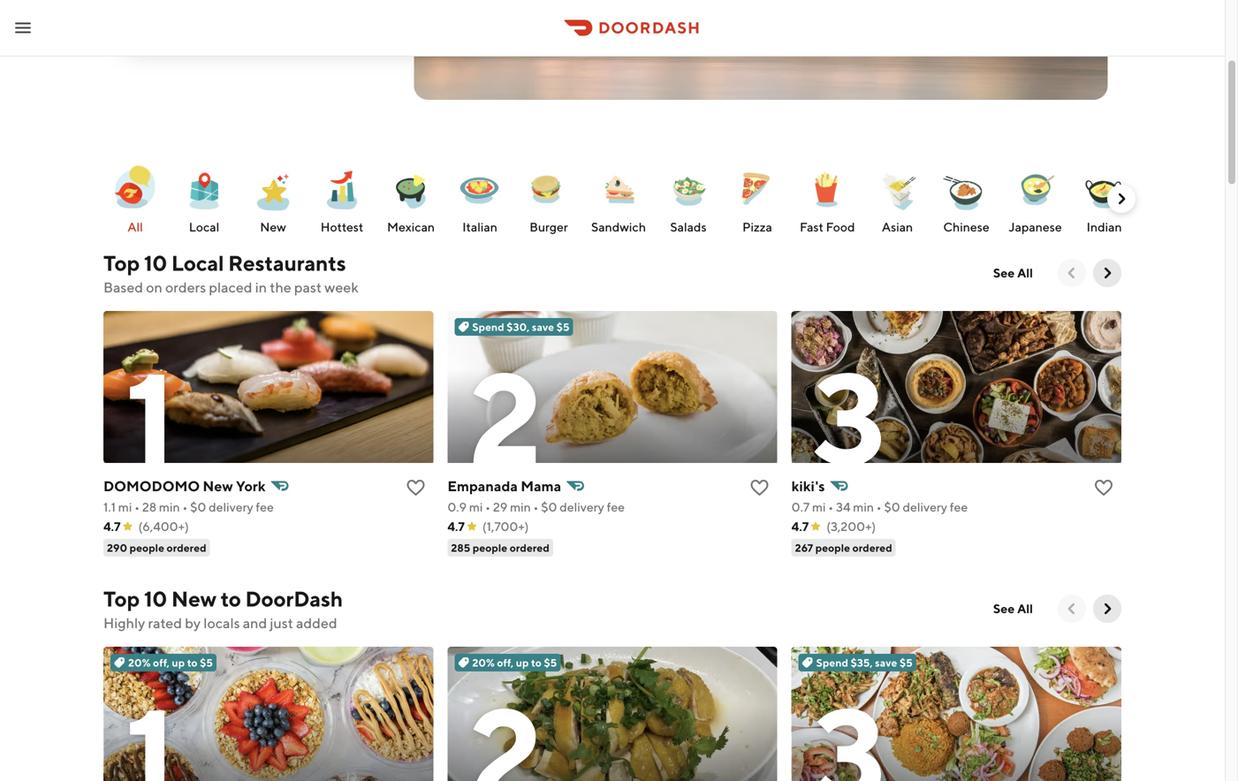 Task type: locate. For each thing, give the bounding box(es) containing it.
3 fee from the left
[[950, 500, 968, 515]]

2 fee from the left
[[607, 500, 625, 515]]

click to add this store to your saved list image for kiki's
[[1094, 477, 1115, 499]]

(1,700+)
[[483, 519, 529, 534]]

4 • from the left
[[534, 500, 539, 515]]

spend $35, save $5
[[817, 657, 913, 669]]

0 horizontal spatial min
[[159, 500, 180, 515]]

1 horizontal spatial spend
[[817, 657, 849, 669]]

4.7 down '0.9'
[[448, 519, 465, 534]]

2 horizontal spatial mi
[[812, 500, 826, 515]]

previous button of carousel image
[[1064, 600, 1081, 618]]

1 up from the left
[[172, 657, 185, 669]]

ordered down (3,200+)
[[853, 542, 893, 554]]

0 vertical spatial local
[[189, 220, 219, 234]]

3 • from the left
[[486, 500, 491, 515]]

0 horizontal spatial off,
[[153, 657, 170, 669]]

mi right 1.1
[[118, 500, 132, 515]]

3 mi from the left
[[812, 500, 826, 515]]

3 ordered from the left
[[853, 542, 893, 554]]

all left previous button of carousel icon
[[1018, 602, 1034, 616]]

1 4.7 from the left
[[103, 519, 121, 534]]

see all button
[[983, 259, 1044, 287], [983, 595, 1044, 623]]

1 see all button from the top
[[983, 259, 1044, 287]]

0 vertical spatial new
[[260, 220, 286, 234]]

1 horizontal spatial save
[[875, 657, 898, 669]]

•
[[135, 500, 140, 515], [182, 500, 188, 515], [486, 500, 491, 515], [534, 500, 539, 515], [829, 500, 834, 515], [877, 500, 882, 515]]

fee for 3
[[950, 500, 968, 515]]

new left york
[[203, 478, 233, 495]]

1 $​0 from the left
[[190, 500, 206, 515]]

next button of carousel image
[[1113, 190, 1131, 208], [1099, 264, 1117, 282], [1099, 600, 1117, 618]]

people
[[130, 542, 164, 554], [473, 542, 508, 554], [816, 542, 851, 554]]

0 horizontal spatial 4.7
[[103, 519, 121, 534]]

spend for spend $30, save $5
[[472, 321, 505, 333]]

see for top 10 local restaurants
[[994, 266, 1015, 280]]

0 vertical spatial see all button
[[983, 259, 1044, 287]]

spend
[[472, 321, 505, 333], [817, 657, 849, 669]]

0 vertical spatial spend
[[472, 321, 505, 333]]

domodomo new york
[[103, 478, 266, 495]]

kiki's
[[792, 478, 825, 495]]

1 horizontal spatial 20%
[[472, 657, 495, 669]]

$​0 down mama
[[541, 500, 557, 515]]

week
[[325, 279, 359, 296]]

0 horizontal spatial 20%
[[128, 657, 151, 669]]

0 horizontal spatial click to add this store to your saved list image
[[749, 477, 771, 499]]

top up based
[[103, 251, 140, 276]]

0 horizontal spatial people
[[130, 542, 164, 554]]

see all left previous button of carousel icon
[[994, 602, 1034, 616]]

2 vertical spatial next button of carousel image
[[1099, 600, 1117, 618]]

delivery right 34
[[903, 500, 948, 515]]

1 horizontal spatial delivery
[[560, 500, 605, 515]]

min for 3
[[853, 500, 874, 515]]

2 vertical spatial new
[[171, 587, 217, 612]]

2 horizontal spatial people
[[816, 542, 851, 554]]

off,
[[153, 657, 170, 669], [497, 657, 514, 669]]

0 vertical spatial see all
[[994, 266, 1034, 280]]

1 vertical spatial see all button
[[983, 595, 1044, 623]]

2 $​0 from the left
[[541, 500, 557, 515]]

1 mi from the left
[[118, 500, 132, 515]]

0 horizontal spatial $​0
[[190, 500, 206, 515]]

1 horizontal spatial people
[[473, 542, 508, 554]]

0 horizontal spatial fee
[[256, 500, 274, 515]]

click to add this store to your saved list image for empanada mama
[[749, 477, 771, 499]]

min right the 29 on the bottom
[[510, 500, 531, 515]]

4.7 for 1
[[103, 519, 121, 534]]

3 delivery from the left
[[903, 500, 948, 515]]

by
[[185, 615, 201, 632]]

1 delivery from the left
[[209, 500, 253, 515]]

min right 34
[[853, 500, 874, 515]]

hottest
[[321, 220, 364, 234]]

ordered
[[167, 542, 207, 554], [510, 542, 550, 554], [853, 542, 893, 554]]

2 mi from the left
[[469, 500, 483, 515]]

people down '(1,700+)'
[[473, 542, 508, 554]]

2 horizontal spatial $​0
[[885, 500, 901, 515]]

see all
[[994, 266, 1034, 280], [994, 602, 1034, 616]]

0 horizontal spatial 20% off, up to $5
[[128, 657, 213, 669]]

34
[[836, 500, 851, 515]]

next button of carousel image right previous button of carousel icon
[[1099, 600, 1117, 618]]

1 click to add this store to your saved list image from the left
[[749, 477, 771, 499]]

sandwich
[[591, 220, 646, 234]]

• down mama
[[534, 500, 539, 515]]

1 vertical spatial 10
[[144, 587, 167, 612]]

2 click to add this store to your saved list image from the left
[[1094, 477, 1115, 499]]

2 top from the top
[[103, 587, 140, 612]]

1 ordered from the left
[[167, 542, 207, 554]]

• left the 29 on the bottom
[[486, 500, 491, 515]]

0.7
[[792, 500, 810, 515]]

1 people from the left
[[130, 542, 164, 554]]

0 horizontal spatial ordered
[[167, 542, 207, 554]]

20%
[[128, 657, 151, 669], [472, 657, 495, 669]]

10 inside top 10 new to doordash highly rated by locals and just added
[[144, 587, 167, 612]]

2 see all button from the top
[[983, 595, 1044, 623]]

$35,
[[851, 657, 873, 669]]

domodomo
[[103, 478, 200, 495]]

0 vertical spatial top
[[103, 251, 140, 276]]

local inside top 10 local restaurants based on orders placed in the past week
[[171, 251, 224, 276]]

local
[[189, 220, 219, 234], [171, 251, 224, 276]]

people for 3
[[816, 542, 851, 554]]

• right 34
[[877, 500, 882, 515]]

2 see all from the top
[[994, 602, 1034, 616]]

1 horizontal spatial min
[[510, 500, 531, 515]]

$​0 for 1
[[190, 500, 206, 515]]

ordered down '(1,700+)'
[[510, 542, 550, 554]]

next button of carousel image for top 10 new to doordash
[[1099, 600, 1117, 618]]

top inside top 10 local restaurants based on orders placed in the past week
[[103, 251, 140, 276]]

$5
[[557, 321, 570, 333], [200, 657, 213, 669], [544, 657, 557, 669], [900, 657, 913, 669]]

spend left "$35,"
[[817, 657, 849, 669]]

mi right 0.7
[[812, 500, 826, 515]]

10 up rated
[[144, 587, 167, 612]]

2 horizontal spatial fee
[[950, 500, 968, 515]]

fee
[[256, 500, 274, 515], [607, 500, 625, 515], [950, 500, 968, 515]]

1 vertical spatial see
[[994, 602, 1015, 616]]

save right the $30,
[[532, 321, 555, 333]]

mexican
[[387, 220, 435, 234]]

1 horizontal spatial off,
[[497, 657, 514, 669]]

1 vertical spatial next button of carousel image
[[1099, 264, 1117, 282]]

people down (6,400+)
[[130, 542, 164, 554]]

local up top 10 local restaurants based on orders placed in the past week
[[189, 220, 219, 234]]

1 fee from the left
[[256, 500, 274, 515]]

next button of carousel image up indian at the top right
[[1113, 190, 1131, 208]]

1 vertical spatial all
[[1018, 266, 1034, 280]]

0 vertical spatial save
[[532, 321, 555, 333]]

min right 28
[[159, 500, 180, 515]]

• left 34
[[829, 500, 834, 515]]

see for top 10 new to doordash
[[994, 602, 1015, 616]]

new inside top 10 new to doordash highly rated by locals and just added
[[171, 587, 217, 612]]

next button of carousel image right previous button of carousel image at the top right
[[1099, 264, 1117, 282]]

up
[[172, 657, 185, 669], [516, 657, 529, 669]]

10 for new
[[144, 587, 167, 612]]

top inside top 10 new to doordash highly rated by locals and just added
[[103, 587, 140, 612]]

1 horizontal spatial $​0
[[541, 500, 557, 515]]

1 vertical spatial local
[[171, 251, 224, 276]]

1 horizontal spatial fee
[[607, 500, 625, 515]]

$30,
[[507, 321, 530, 333]]

2 horizontal spatial to
[[531, 657, 542, 669]]

0 horizontal spatial save
[[532, 321, 555, 333]]

save
[[532, 321, 555, 333], [875, 657, 898, 669]]

10 up on
[[144, 251, 167, 276]]

0 horizontal spatial spend
[[472, 321, 505, 333]]

267 people ordered
[[795, 542, 893, 554]]

japanese
[[1009, 220, 1062, 234]]

top
[[103, 251, 140, 276], [103, 587, 140, 612]]

3 min from the left
[[853, 500, 874, 515]]

3 4.7 from the left
[[792, 519, 809, 534]]

delivery down york
[[209, 500, 253, 515]]

see all for top 10 local restaurants
[[994, 266, 1034, 280]]

1
[[125, 342, 173, 492]]

delivery down mama
[[560, 500, 605, 515]]

see all button for top 10 local restaurants
[[983, 259, 1044, 287]]

top up highly
[[103, 587, 140, 612]]

2 10 from the top
[[144, 587, 167, 612]]

spend left the $30,
[[472, 321, 505, 333]]

new
[[260, 220, 286, 234], [203, 478, 233, 495], [171, 587, 217, 612]]

0 horizontal spatial delivery
[[209, 500, 253, 515]]

1 20% off, up to $5 from the left
[[128, 657, 213, 669]]

next button of carousel image for top 10 local restaurants
[[1099, 264, 1117, 282]]

1 see from the top
[[994, 266, 1015, 280]]

10
[[144, 251, 167, 276], [144, 587, 167, 612]]

1 vertical spatial save
[[875, 657, 898, 669]]

see all down japanese
[[994, 266, 1034, 280]]

see all button left previous button of carousel icon
[[983, 595, 1044, 623]]

min
[[159, 500, 180, 515], [510, 500, 531, 515], [853, 500, 874, 515]]

• down domodomo new york
[[182, 500, 188, 515]]

0 horizontal spatial up
[[172, 657, 185, 669]]

click to add this store to your saved list image
[[749, 477, 771, 499], [1094, 477, 1115, 499]]

top for top 10 local restaurants
[[103, 251, 140, 276]]

1 horizontal spatial to
[[221, 587, 241, 612]]

1 see all from the top
[[994, 266, 1034, 280]]

delivery
[[209, 500, 253, 515], [560, 500, 605, 515], [903, 500, 948, 515]]

1 horizontal spatial mi
[[469, 500, 483, 515]]

restaurants
[[228, 251, 346, 276]]

save right "$35,"
[[875, 657, 898, 669]]

salads
[[670, 220, 707, 234]]

1 vertical spatial top
[[103, 587, 140, 612]]

10 inside top 10 local restaurants based on orders placed in the past week
[[144, 251, 167, 276]]

1 top from the top
[[103, 251, 140, 276]]

new up restaurants
[[260, 220, 286, 234]]

1 10 from the top
[[144, 251, 167, 276]]

on
[[146, 279, 163, 296]]

2 vertical spatial all
[[1018, 602, 1034, 616]]

1 horizontal spatial up
[[516, 657, 529, 669]]

italian
[[463, 220, 498, 234]]

rated
[[148, 615, 182, 632]]

$​0
[[190, 500, 206, 515], [541, 500, 557, 515], [885, 500, 901, 515]]

ordered for 3
[[853, 542, 893, 554]]

290 people ordered
[[107, 542, 207, 554]]

0 vertical spatial 10
[[144, 251, 167, 276]]

4.7 down 0.7
[[792, 519, 809, 534]]

see all button down japanese
[[983, 259, 1044, 287]]

2 min from the left
[[510, 500, 531, 515]]

1 horizontal spatial click to add this store to your saved list image
[[1094, 477, 1115, 499]]

2 horizontal spatial ordered
[[853, 542, 893, 554]]

new up by
[[171, 587, 217, 612]]

1 vertical spatial spend
[[817, 657, 849, 669]]

mi right '0.9'
[[469, 500, 483, 515]]

3
[[813, 342, 884, 492]]

to
[[221, 587, 241, 612], [187, 657, 198, 669], [531, 657, 542, 669]]

ordered down (6,400+)
[[167, 542, 207, 554]]

2 horizontal spatial min
[[853, 500, 874, 515]]

$​0 right 34
[[885, 500, 901, 515]]

• left 28
[[135, 500, 140, 515]]

2 delivery from the left
[[560, 500, 605, 515]]

1 vertical spatial see all
[[994, 602, 1034, 616]]

top 10 local restaurants based on orders placed in the past week
[[103, 251, 359, 296]]

see
[[994, 266, 1015, 280], [994, 602, 1015, 616]]

all up based
[[128, 220, 143, 234]]

20% off, up to $5
[[128, 657, 213, 669], [472, 657, 557, 669]]

people down (3,200+)
[[816, 542, 851, 554]]

$​0 down domodomo new york
[[190, 500, 206, 515]]

3 people from the left
[[816, 542, 851, 554]]

0 horizontal spatial mi
[[118, 500, 132, 515]]

2 horizontal spatial 4.7
[[792, 519, 809, 534]]

1 20% from the left
[[128, 657, 151, 669]]

local up orders
[[171, 251, 224, 276]]

2 see from the top
[[994, 602, 1015, 616]]

fee for 1
[[256, 500, 274, 515]]

0 vertical spatial see
[[994, 266, 1015, 280]]

see left previous button of carousel icon
[[994, 602, 1015, 616]]

2 horizontal spatial delivery
[[903, 500, 948, 515]]

1 min from the left
[[159, 500, 180, 515]]

4.7 down 1.1
[[103, 519, 121, 534]]

2 20% off, up to $5 from the left
[[472, 657, 557, 669]]

4.7
[[103, 519, 121, 534], [448, 519, 465, 534], [792, 519, 809, 534]]

3 $​0 from the left
[[885, 500, 901, 515]]

and
[[243, 615, 267, 632]]

1 horizontal spatial ordered
[[510, 542, 550, 554]]

mi
[[118, 500, 132, 515], [469, 500, 483, 515], [812, 500, 826, 515]]

all left previous button of carousel image at the top right
[[1018, 266, 1034, 280]]

1 horizontal spatial 4.7
[[448, 519, 465, 534]]

1 horizontal spatial 20% off, up to $5
[[472, 657, 557, 669]]

see down japanese
[[994, 266, 1015, 280]]

all
[[128, 220, 143, 234], [1018, 266, 1034, 280], [1018, 602, 1034, 616]]

spend for spend $35, save $5
[[817, 657, 849, 669]]

(6,400+)
[[138, 519, 189, 534]]

2 4.7 from the left
[[448, 519, 465, 534]]



Task type: describe. For each thing, give the bounding box(es) containing it.
placed
[[209, 279, 252, 296]]

just
[[270, 615, 293, 632]]

highly
[[103, 615, 145, 632]]

1.1
[[103, 500, 116, 515]]

top 10 new to doordash highly rated by locals and just added
[[103, 587, 343, 632]]

0 horizontal spatial to
[[187, 657, 198, 669]]

2 • from the left
[[182, 500, 188, 515]]

0.7 mi • 34 min • $​0 delivery fee
[[792, 500, 968, 515]]

the
[[270, 279, 292, 296]]

5 • from the left
[[829, 500, 834, 515]]

min for 1
[[159, 500, 180, 515]]

save for $30,
[[532, 321, 555, 333]]

based
[[103, 279, 143, 296]]

empanada mama
[[448, 478, 562, 495]]

2 20% from the left
[[472, 657, 495, 669]]

all for top 10 new to doordash
[[1018, 602, 1034, 616]]

2 ordered from the left
[[510, 542, 550, 554]]

6 • from the left
[[877, 500, 882, 515]]

previous button of carousel image
[[1064, 264, 1081, 282]]

pizza
[[743, 220, 773, 234]]

1 vertical spatial new
[[203, 478, 233, 495]]

asian
[[882, 220, 913, 234]]

285 people ordered
[[451, 542, 550, 554]]

fast food
[[800, 220, 855, 234]]

top for top 10 new to doordash
[[103, 587, 140, 612]]

2 people from the left
[[473, 542, 508, 554]]

285
[[451, 542, 471, 554]]

food
[[826, 220, 855, 234]]

0.9
[[448, 500, 467, 515]]

doordash
[[245, 587, 343, 612]]

(3,200+)
[[827, 519, 876, 534]]

people for 1
[[130, 542, 164, 554]]

see all button for top 10 new to doordash
[[983, 595, 1044, 623]]

added
[[296, 615, 337, 632]]

mi for 1
[[118, 500, 132, 515]]

1 • from the left
[[135, 500, 140, 515]]

1.1 mi • 28 min • $​0 delivery fee
[[103, 500, 274, 515]]

4.7 for 3
[[792, 519, 809, 534]]

delivery for 1
[[209, 500, 253, 515]]

0 vertical spatial all
[[128, 220, 143, 234]]

see all for top 10 new to doordash
[[994, 602, 1034, 616]]

mi for 3
[[812, 500, 826, 515]]

save for $35,
[[875, 657, 898, 669]]

york
[[236, 478, 266, 495]]

chinese
[[944, 220, 990, 234]]

0.9 mi • 29 min • $​0 delivery fee
[[448, 500, 625, 515]]

indian
[[1087, 220, 1123, 234]]

1 off, from the left
[[153, 657, 170, 669]]

ordered for 1
[[167, 542, 207, 554]]

orders
[[165, 279, 206, 296]]

in
[[255, 279, 267, 296]]

to inside top 10 new to doordash highly rated by locals and just added
[[221, 587, 241, 612]]

290
[[107, 542, 127, 554]]

2 up from the left
[[516, 657, 529, 669]]

0 vertical spatial next button of carousel image
[[1113, 190, 1131, 208]]

delivery for 3
[[903, 500, 948, 515]]

past
[[294, 279, 322, 296]]

10 for local
[[144, 251, 167, 276]]

29
[[493, 500, 508, 515]]

all for top 10 local restaurants
[[1018, 266, 1034, 280]]

locals
[[204, 615, 240, 632]]

$​0 for 3
[[885, 500, 901, 515]]

2
[[469, 342, 540, 492]]

click to add this store to your saved list image
[[405, 477, 426, 499]]

burger
[[530, 220, 568, 234]]

open menu image
[[12, 17, 34, 38]]

spend $30, save $5
[[472, 321, 570, 333]]

mama
[[521, 478, 562, 495]]

fast
[[800, 220, 824, 234]]

empanada
[[448, 478, 518, 495]]

2 off, from the left
[[497, 657, 514, 669]]

28
[[142, 500, 157, 515]]

267
[[795, 542, 814, 554]]



Task type: vqa. For each thing, say whether or not it's contained in the screenshot.
yakitori
no



